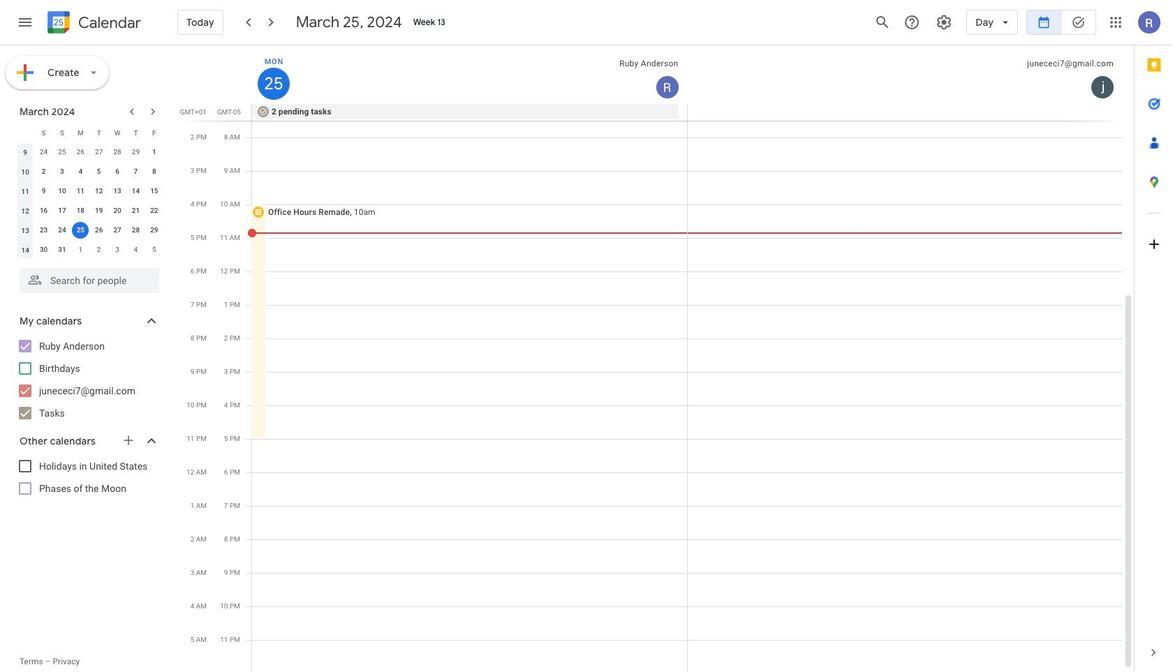 Task type: vqa. For each thing, say whether or not it's contained in the screenshot.
search box
yes



Task type: locate. For each thing, give the bounding box(es) containing it.
cell inside row group
[[71, 221, 90, 240]]

11 element
[[72, 183, 89, 200]]

row group
[[16, 142, 163, 260]]

april 1 element
[[72, 242, 89, 258]]

Search for people text field
[[28, 268, 151, 293]]

19 element
[[91, 203, 107, 219]]

february 28 element
[[109, 144, 126, 161]]

main drawer image
[[17, 14, 34, 31]]

None search field
[[0, 263, 173, 293]]

5 element
[[91, 163, 107, 180]]

20 element
[[109, 203, 126, 219]]

february 29 element
[[127, 144, 144, 161]]

other calendars list
[[3, 455, 173, 500]]

0 horizontal spatial column header
[[16, 123, 34, 142]]

1 vertical spatial column header
[[16, 123, 34, 142]]

calendar element
[[45, 8, 141, 39]]

april 2 element
[[91, 242, 107, 258]]

february 24 element
[[35, 144, 52, 161]]

26 element
[[91, 222, 107, 239]]

14 element
[[127, 183, 144, 200]]

my calendars list
[[3, 335, 173, 425]]

february 25 element
[[54, 144, 70, 161]]

6 element
[[109, 163, 126, 180]]

12 element
[[91, 183, 107, 200]]

10 element
[[54, 183, 70, 200]]

1 horizontal spatial column header
[[252, 45, 688, 104]]

4 element
[[72, 163, 89, 180]]

15 element
[[146, 183, 163, 200]]

24 element
[[54, 222, 70, 239]]

column header
[[252, 45, 688, 104], [16, 123, 34, 142]]

grid
[[179, 45, 1134, 673]]

heading inside 'calendar' element
[[75, 14, 141, 31]]

30 element
[[35, 242, 52, 258]]

column header inside the march 2024 grid
[[16, 123, 34, 142]]

16 element
[[35, 203, 52, 219]]

march 2024 grid
[[13, 123, 163, 260]]

february 26 element
[[72, 144, 89, 161]]

2 element
[[35, 163, 52, 180]]

25, today element
[[72, 222, 89, 239]]

settings menu image
[[936, 14, 953, 31]]

heading
[[75, 14, 141, 31]]

row
[[246, 104, 1134, 121], [16, 123, 163, 142], [16, 142, 163, 162], [16, 162, 163, 182], [16, 182, 163, 201], [16, 201, 163, 221], [16, 221, 163, 240], [16, 240, 163, 260]]

tab list
[[1135, 45, 1173, 633]]

cell
[[71, 221, 90, 240]]

22 element
[[146, 203, 163, 219]]



Task type: describe. For each thing, give the bounding box(es) containing it.
23 element
[[35, 222, 52, 239]]

monday, march 25, today element
[[258, 68, 290, 100]]

april 4 element
[[127, 242, 144, 258]]

0 vertical spatial column header
[[252, 45, 688, 104]]

february 27 element
[[91, 144, 107, 161]]

row group inside the march 2024 grid
[[16, 142, 163, 260]]

13 element
[[109, 183, 126, 200]]

9 element
[[35, 183, 52, 200]]

29 element
[[146, 222, 163, 239]]

31 element
[[54, 242, 70, 258]]

add other calendars image
[[122, 434, 135, 448]]

18 element
[[72, 203, 89, 219]]

7 element
[[127, 163, 144, 180]]

8 element
[[146, 163, 163, 180]]

21 element
[[127, 203, 144, 219]]

27 element
[[109, 222, 126, 239]]

april 5 element
[[146, 242, 163, 258]]

april 3 element
[[109, 242, 126, 258]]

1 element
[[146, 144, 163, 161]]

3 element
[[54, 163, 70, 180]]

17 element
[[54, 203, 70, 219]]

28 element
[[127, 222, 144, 239]]



